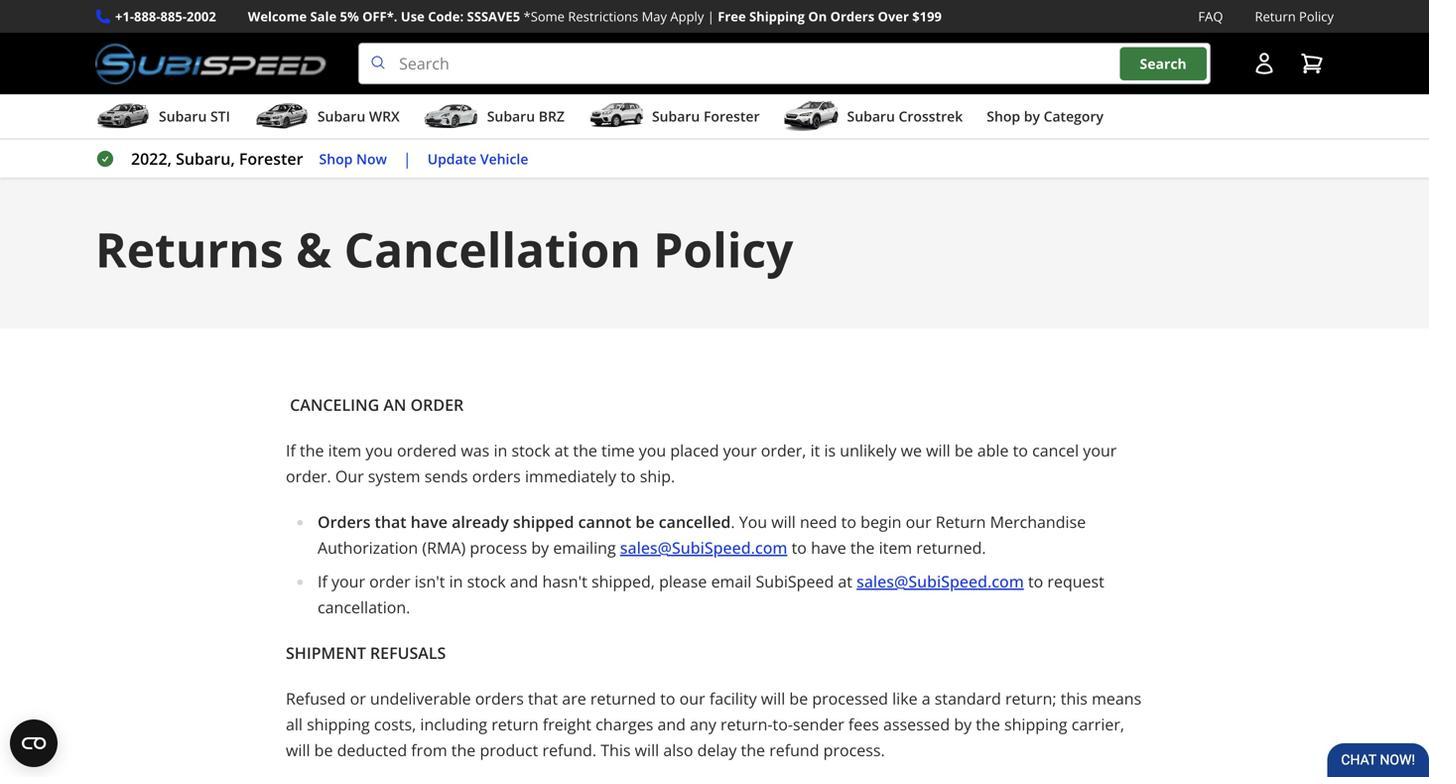 Task type: vqa. For each thing, say whether or not it's contained in the screenshot.
item to the right
yes



Task type: locate. For each thing, give the bounding box(es) containing it.
refused
[[286, 688, 346, 710]]

sales@subispeed.com down cancelled
[[620, 537, 788, 559]]

1 vertical spatial |
[[403, 148, 412, 169]]

0 vertical spatial return
[[1255, 7, 1296, 25]]

will inside the . you will need to begin our return merchandise authorization (rma) process by emailing
[[772, 511, 796, 533]]

if up cancellation.
[[318, 571, 327, 592]]

&
[[296, 217, 332, 282]]

and up also
[[658, 714, 686, 735]]

+1-888-885-2002 link
[[115, 6, 216, 27]]

0 horizontal spatial sales@subispeed.com
[[620, 537, 788, 559]]

shipped
[[513, 511, 574, 533]]

1 horizontal spatial stock
[[512, 440, 551, 461]]

1 vertical spatial orders
[[475, 688, 524, 710]]

1 shipping from the left
[[307, 714, 370, 735]]

subaru right 'a subaru forester thumbnail image'
[[652, 107, 700, 126]]

have down need
[[811, 537, 847, 559]]

1 vertical spatial forester
[[239, 148, 303, 169]]

orders
[[831, 7, 875, 25], [318, 511, 371, 533]]

subaru for subaru crosstrek
[[847, 107, 895, 126]]

0 vertical spatial sales@subispeed.com
[[620, 537, 788, 559]]

1 horizontal spatial by
[[954, 714, 972, 735]]

and left hasn't
[[510, 571, 538, 592]]

shop for shop now
[[319, 149, 353, 168]]

have up (rma)
[[411, 511, 448, 533]]

0 horizontal spatial at
[[555, 440, 569, 461]]

0 horizontal spatial shipping
[[307, 714, 370, 735]]

orders up 'authorization'
[[318, 511, 371, 533]]

| left the free
[[708, 7, 715, 25]]

0 horizontal spatial our
[[680, 688, 706, 710]]

our inside the . you will need to begin our return merchandise authorization (rma) process by emailing
[[906, 511, 932, 533]]

orders inside if the item you ordered was in stock at the time you placed your order, it is unlikely we will be able to cancel your order. our system sends orders immediately to ship.
[[472, 466, 521, 487]]

forester inside subaru forester dropdown button
[[704, 107, 760, 126]]

return up returned.
[[936, 511, 986, 533]]

2 vertical spatial by
[[954, 714, 972, 735]]

2 you from the left
[[639, 440, 666, 461]]

brz
[[539, 107, 565, 126]]

1 horizontal spatial forester
[[704, 107, 760, 126]]

refund. this
[[543, 740, 631, 761]]

forester down search input field
[[704, 107, 760, 126]]

if the item you ordered was in stock at the time you placed your order, it is unlikely we will be able to cancel your order. our system sends orders immediately to ship.
[[286, 440, 1117, 487]]

1 horizontal spatial in
[[494, 440, 508, 461]]

orders down was
[[472, 466, 521, 487]]

at up immediately
[[555, 440, 569, 461]]

sales@subispeed.com link down cancelled
[[620, 537, 788, 559]]

to request cancellation.
[[318, 571, 1105, 618]]

3 subaru from the left
[[487, 107, 535, 126]]

to right need
[[842, 511, 857, 533]]

item up "our"
[[328, 440, 362, 461]]

shop left category
[[987, 107, 1021, 126]]

forester down a subaru wrx thumbnail image
[[239, 148, 303, 169]]

also
[[664, 740, 693, 761]]

merchandise
[[990, 511, 1086, 533]]

cancellation
[[344, 217, 641, 282]]

you up the ship.
[[639, 440, 666, 461]]

1 vertical spatial item
[[879, 537, 913, 559]]

category
[[1044, 107, 1104, 126]]

stock
[[512, 440, 551, 461], [467, 571, 506, 592]]

0 vertical spatial forester
[[704, 107, 760, 126]]

subaru for subaru sti
[[159, 107, 207, 126]]

4 subaru from the left
[[652, 107, 700, 126]]

1 horizontal spatial shipping
[[1005, 714, 1068, 735]]

.
[[731, 511, 735, 533]]

5 subaru from the left
[[847, 107, 895, 126]]

our inside refused or undeliverable orders that are returned to our facility will be processed like a standard return; this means all shipping costs, including return freight charges and any return-to-sender fees assessed by the shipping carrier, will be deducted from the product refund. this will also delay the refund process.
[[680, 688, 706, 710]]

return
[[1255, 7, 1296, 25], [936, 511, 986, 533]]

time
[[602, 440, 635, 461]]

that
[[375, 511, 407, 533], [528, 688, 558, 710]]

0 vertical spatial if
[[286, 440, 296, 461]]

orders up return
[[475, 688, 524, 710]]

1 vertical spatial if
[[318, 571, 327, 592]]

product
[[480, 740, 538, 761]]

0 vertical spatial sales@subispeed.com link
[[620, 537, 788, 559]]

0 horizontal spatial shop
[[319, 149, 353, 168]]

the down standard
[[976, 714, 1001, 735]]

1 vertical spatial sales@subispeed.com link
[[857, 571, 1024, 592]]

1 vertical spatial have
[[811, 537, 847, 559]]

by
[[1024, 107, 1040, 126], [532, 537, 549, 559], [954, 714, 972, 735]]

will inside if the item you ordered was in stock at the time you placed your order, it is unlikely we will be able to cancel your order. our system sends orders immediately to ship.
[[926, 440, 951, 461]]

if
[[286, 440, 296, 461], [318, 571, 327, 592]]

0 vertical spatial by
[[1024, 107, 1040, 126]]

subaru left brz
[[487, 107, 535, 126]]

1 horizontal spatial return
[[1255, 7, 1296, 25]]

1 horizontal spatial if
[[318, 571, 327, 592]]

shop for shop by category
[[987, 107, 1021, 126]]

free
[[718, 7, 746, 25]]

are
[[562, 688, 586, 710]]

email
[[711, 571, 752, 592]]

| right 'now'
[[403, 148, 412, 169]]

1 horizontal spatial at
[[838, 571, 853, 592]]

the down return-
[[741, 740, 766, 761]]

refused or undeliverable orders that are returned to our facility will be processed like a standard return; this means all shipping costs, including return freight charges and any return-to-sender fees assessed by the shipping carrier, will be deducted from the product refund. this will also delay the refund process.
[[286, 688, 1142, 761]]

in right isn't
[[449, 571, 463, 592]]

885-
[[160, 7, 187, 25]]

subaru for subaru wrx
[[318, 107, 366, 126]]

charges
[[596, 714, 654, 735]]

*some
[[524, 7, 565, 25]]

emailing
[[553, 537, 616, 559]]

1 vertical spatial that
[[528, 688, 558, 710]]

subaru left sti
[[159, 107, 207, 126]]

deducted
[[337, 740, 407, 761]]

at right subispeed
[[838, 571, 853, 592]]

2022,
[[131, 148, 172, 169]]

subaru wrx button
[[254, 98, 400, 138]]

returned.
[[917, 537, 987, 559]]

have for that
[[411, 511, 448, 533]]

shipping
[[750, 7, 805, 25]]

including
[[420, 714, 488, 735]]

facility
[[710, 688, 757, 710]]

a subaru sti thumbnail image image
[[95, 101, 151, 131]]

our up any
[[680, 688, 706, 710]]

search
[[1140, 54, 1187, 73]]

0 vertical spatial at
[[555, 440, 569, 461]]

be left deducted
[[314, 740, 333, 761]]

by inside the . you will need to begin our return merchandise authorization (rma) process by emailing
[[532, 537, 549, 559]]

0 vertical spatial our
[[906, 511, 932, 533]]

return up button icon
[[1255, 7, 1296, 25]]

order,
[[761, 440, 807, 461]]

by down shipped
[[532, 537, 549, 559]]

sales@subispeed.com to have the item returned.
[[620, 537, 987, 559]]

1 vertical spatial shop
[[319, 149, 353, 168]]

already
[[452, 511, 509, 533]]

1 vertical spatial sales@subispeed.com
[[857, 571, 1024, 592]]

2 shipping from the left
[[1005, 714, 1068, 735]]

by left category
[[1024, 107, 1040, 126]]

shipping down return;
[[1005, 714, 1068, 735]]

begin
[[861, 511, 902, 533]]

to
[[1013, 440, 1029, 461], [621, 466, 636, 487], [842, 511, 857, 533], [792, 537, 807, 559], [1029, 571, 1044, 592], [660, 688, 676, 710]]

crosstrek
[[899, 107, 963, 126]]

our right "begin" on the bottom of page
[[906, 511, 932, 533]]

0 vertical spatial have
[[411, 511, 448, 533]]

0 horizontal spatial return
[[936, 511, 986, 533]]

1 horizontal spatial |
[[708, 7, 715, 25]]

will
[[926, 440, 951, 461], [772, 511, 796, 533], [761, 688, 786, 710], [286, 740, 310, 761], [635, 740, 659, 761]]

0 vertical spatial orders
[[472, 466, 521, 487]]

update vehicle button
[[428, 148, 529, 170]]

shipping down or
[[307, 714, 370, 735]]

by inside refused or undeliverable orders that are returned to our facility will be processed like a standard return; this means all shipping costs, including return freight charges and any return-to-sender fees assessed by the shipping carrier, will be deducted from the product refund. this will also delay the refund process.
[[954, 714, 972, 735]]

cancellation.
[[318, 597, 410, 618]]

able
[[978, 440, 1009, 461]]

a subaru brz thumbnail image image
[[424, 101, 479, 131]]

subaru inside dropdown button
[[652, 107, 700, 126]]

you
[[366, 440, 393, 461], [639, 440, 666, 461]]

0 horizontal spatial and
[[510, 571, 538, 592]]

1 horizontal spatial that
[[528, 688, 558, 710]]

to right returned
[[660, 688, 676, 710]]

standard
[[935, 688, 1002, 710]]

2 horizontal spatial by
[[1024, 107, 1040, 126]]

may
[[642, 7, 667, 25]]

0 horizontal spatial stock
[[467, 571, 506, 592]]

stock inside if the item you ordered was in stock at the time you placed your order, it is unlikely we will be able to cancel your order. our system sends orders immediately to ship.
[[512, 440, 551, 461]]

0 horizontal spatial if
[[286, 440, 296, 461]]

your right cancel
[[1083, 440, 1117, 461]]

1 horizontal spatial your
[[723, 440, 757, 461]]

stock up immediately
[[512, 440, 551, 461]]

1 vertical spatial by
[[532, 537, 549, 559]]

at
[[555, 440, 569, 461], [838, 571, 853, 592]]

to inside the . you will need to begin our return merchandise authorization (rma) process by emailing
[[842, 511, 857, 533]]

stock down 'process'
[[467, 571, 506, 592]]

1 horizontal spatial orders
[[831, 7, 875, 25]]

that up 'authorization'
[[375, 511, 407, 533]]

will left also
[[635, 740, 659, 761]]

orders inside refused or undeliverable orders that are returned to our facility will be processed like a standard return; this means all shipping costs, including return freight charges and any return-to-sender fees assessed by the shipping carrier, will be deducted from the product refund. this will also delay the refund process.
[[475, 688, 524, 710]]

0 vertical spatial shop
[[987, 107, 1021, 126]]

0 horizontal spatial by
[[532, 537, 549, 559]]

canceling
[[290, 394, 379, 416]]

shop by category button
[[987, 98, 1104, 138]]

forester
[[704, 107, 760, 126], [239, 148, 303, 169]]

0 horizontal spatial have
[[411, 511, 448, 533]]

sales@subispeed.com link down returned.
[[857, 571, 1024, 592]]

subaru brz
[[487, 107, 565, 126]]

shop now link
[[319, 148, 387, 170]]

will right we
[[926, 440, 951, 461]]

if inside if the item you ordered was in stock at the time you placed your order, it is unlikely we will be able to cancel your order. our system sends orders immediately to ship.
[[286, 440, 296, 461]]

by down standard
[[954, 714, 972, 735]]

0 vertical spatial in
[[494, 440, 508, 461]]

0 vertical spatial that
[[375, 511, 407, 533]]

2 subaru from the left
[[318, 107, 366, 126]]

item down "begin" on the bottom of page
[[879, 537, 913, 559]]

1 horizontal spatial and
[[658, 714, 686, 735]]

your left order,
[[723, 440, 757, 461]]

will right you
[[772, 511, 796, 533]]

1 vertical spatial return
[[936, 511, 986, 533]]

a subaru wrx thumbnail image image
[[254, 101, 310, 131]]

that left are
[[528, 688, 558, 710]]

1 horizontal spatial policy
[[1300, 7, 1334, 25]]

your up cancellation.
[[332, 571, 365, 592]]

0 horizontal spatial item
[[328, 440, 362, 461]]

0 horizontal spatial forester
[[239, 148, 303, 169]]

1 horizontal spatial our
[[906, 511, 932, 533]]

1 vertical spatial our
[[680, 688, 706, 710]]

1 horizontal spatial you
[[639, 440, 666, 461]]

subaru left wrx
[[318, 107, 366, 126]]

all
[[286, 714, 303, 735]]

in inside if the item you ordered was in stock at the time you placed your order, it is unlikely we will be able to cancel your order. our system sends orders immediately to ship.
[[494, 440, 508, 461]]

1 vertical spatial orders
[[318, 511, 371, 533]]

unlikely
[[840, 440, 897, 461]]

vehicle
[[480, 149, 529, 168]]

ship.
[[640, 466, 675, 487]]

placed
[[671, 440, 719, 461]]

open widget image
[[10, 720, 58, 767]]

1 vertical spatial and
[[658, 714, 686, 735]]

1 horizontal spatial shop
[[987, 107, 1021, 126]]

1 vertical spatial in
[[449, 571, 463, 592]]

shop inside dropdown button
[[987, 107, 1021, 126]]

0 horizontal spatial sales@subispeed.com link
[[620, 537, 788, 559]]

0 horizontal spatial you
[[366, 440, 393, 461]]

in right was
[[494, 440, 508, 461]]

sales@subispeed.com down returned.
[[857, 571, 1024, 592]]

shipment refusals
[[286, 642, 446, 664]]

be left "able"
[[955, 440, 974, 461]]

1 horizontal spatial sales@subispeed.com
[[857, 571, 1024, 592]]

means
[[1092, 688, 1142, 710]]

subaru right a subaru crosstrek thumbnail image
[[847, 107, 895, 126]]

1 subaru from the left
[[159, 107, 207, 126]]

888-
[[134, 7, 160, 25]]

subaru crosstrek
[[847, 107, 963, 126]]

your
[[723, 440, 757, 461], [1083, 440, 1117, 461], [332, 571, 365, 592]]

to left request
[[1029, 571, 1044, 592]]

process
[[470, 537, 527, 559]]

button image
[[1253, 52, 1277, 76]]

0 horizontal spatial policy
[[654, 217, 794, 282]]

you up the system
[[366, 440, 393, 461]]

if up order.
[[286, 440, 296, 461]]

0 vertical spatial item
[[328, 440, 362, 461]]

have
[[411, 511, 448, 533], [811, 537, 847, 559]]

0 horizontal spatial |
[[403, 148, 412, 169]]

subaru
[[159, 107, 207, 126], [318, 107, 366, 126], [487, 107, 535, 126], [652, 107, 700, 126], [847, 107, 895, 126]]

+1-
[[115, 7, 134, 25]]

to right "able"
[[1013, 440, 1029, 461]]

have for to
[[811, 537, 847, 559]]

shop left 'now'
[[319, 149, 353, 168]]

orders right the on on the top right
[[831, 7, 875, 25]]

welcome sale 5% off*. use code: sssave5 *some restrictions may apply | free shipping on orders over $199
[[248, 7, 942, 25]]

0 vertical spatial |
[[708, 7, 715, 25]]

0 vertical spatial stock
[[512, 440, 551, 461]]

1 horizontal spatial have
[[811, 537, 847, 559]]

and
[[510, 571, 538, 592], [658, 714, 686, 735]]

subaru for subaru forester
[[652, 107, 700, 126]]

the
[[300, 440, 324, 461], [573, 440, 598, 461], [851, 537, 875, 559], [976, 714, 1001, 735], [452, 740, 476, 761], [741, 740, 766, 761]]



Task type: describe. For each thing, give the bounding box(es) containing it.
will down all
[[286, 740, 310, 761]]

welcome
[[248, 7, 307, 25]]

we
[[901, 440, 922, 461]]

sends
[[425, 466, 468, 487]]

1 you from the left
[[366, 440, 393, 461]]

update
[[428, 149, 477, 168]]

please
[[659, 571, 707, 592]]

1 horizontal spatial item
[[879, 537, 913, 559]]

if your order isn't in stock and hasn't shipped, please email subispeed at sales@subispeed.com
[[318, 571, 1024, 592]]

be inside if the item you ordered was in stock at the time you placed your order, it is unlikely we will be able to cancel your order. our system sends orders immediately to ship.
[[955, 440, 974, 461]]

shop by category
[[987, 107, 1104, 126]]

the up immediately
[[573, 440, 598, 461]]

sale
[[310, 7, 337, 25]]

refund
[[770, 740, 820, 761]]

return
[[492, 714, 539, 735]]

0 vertical spatial orders
[[831, 7, 875, 25]]

to inside refused or undeliverable orders that are returned to our facility will be processed like a standard return; this means all shipping costs, including return freight charges and any return-to-sender fees assessed by the shipping carrier, will be deducted from the product refund. this will also delay the refund process.
[[660, 688, 676, 710]]

sssave5
[[467, 7, 520, 25]]

to down need
[[792, 537, 807, 559]]

to inside the to request cancellation.
[[1029, 571, 1044, 592]]

was
[[461, 440, 490, 461]]

carrier,
[[1072, 714, 1125, 735]]

from
[[411, 740, 447, 761]]

5%
[[340, 7, 359, 25]]

0 horizontal spatial orders
[[318, 511, 371, 533]]

(rma)
[[422, 537, 466, 559]]

processed
[[812, 688, 889, 710]]

that inside refused or undeliverable orders that are returned to our facility will be processed like a standard return; this means all shipping costs, including return freight charges and any return-to-sender fees assessed by the shipping carrier, will be deducted from the product refund. this will also delay the refund process.
[[528, 688, 558, 710]]

search button
[[1120, 47, 1207, 80]]

0 vertical spatial policy
[[1300, 7, 1334, 25]]

process.
[[824, 740, 885, 761]]

return policy link
[[1255, 6, 1334, 27]]

a
[[922, 688, 931, 710]]

faq
[[1199, 7, 1224, 25]]

be up to-
[[790, 688, 808, 710]]

return;
[[1006, 688, 1057, 710]]

returns
[[95, 217, 284, 282]]

subispeed logo image
[[95, 43, 327, 85]]

subaru for subaru brz
[[487, 107, 535, 126]]

2002
[[187, 7, 216, 25]]

1 vertical spatial at
[[838, 571, 853, 592]]

authorization
[[318, 537, 418, 559]]

canceling an order
[[290, 394, 464, 416]]

0 horizontal spatial that
[[375, 511, 407, 533]]

you
[[739, 511, 768, 533]]

and inside refused or undeliverable orders that are returned to our facility will be processed like a standard return; this means all shipping costs, including return freight charges and any return-to-sender fees assessed by the shipping carrier, will be deducted from the product refund. this will also delay the refund process.
[[658, 714, 686, 735]]

over
[[878, 7, 909, 25]]

use
[[401, 7, 425, 25]]

fees
[[849, 714, 880, 735]]

a subaru crosstrek thumbnail image image
[[784, 101, 839, 131]]

at inside if the item you ordered was in stock at the time you placed your order, it is unlikely we will be able to cancel your order. our system sends orders immediately to ship.
[[555, 440, 569, 461]]

this
[[1061, 688, 1088, 710]]

the up order.
[[300, 440, 324, 461]]

shop now
[[319, 149, 387, 168]]

system
[[368, 466, 421, 487]]

return policy
[[1255, 7, 1334, 25]]

item inside if the item you ordered was in stock at the time you placed your order, it is unlikely we will be able to cancel your order. our system sends orders immediately to ship.
[[328, 440, 362, 461]]

be right cannot
[[636, 511, 655, 533]]

if for if your order isn't in stock and hasn't shipped, please email subispeed at sales@subispeed.com
[[318, 571, 327, 592]]

subispeed
[[756, 571, 834, 592]]

orders that have already shipped cannot be cancelled
[[318, 511, 731, 533]]

+1-888-885-2002
[[115, 7, 216, 25]]

2 horizontal spatial your
[[1083, 440, 1117, 461]]

subaru forester
[[652, 107, 760, 126]]

1 vertical spatial stock
[[467, 571, 506, 592]]

cannot
[[578, 511, 632, 533]]

1 horizontal spatial sales@subispeed.com link
[[857, 571, 1024, 592]]

immediately
[[525, 466, 617, 487]]

subaru,
[[176, 148, 235, 169]]

undeliverable
[[370, 688, 471, 710]]

it
[[811, 440, 820, 461]]

return inside the . you will need to begin our return merchandise authorization (rma) process by emailing
[[936, 511, 986, 533]]

subaru sti button
[[95, 98, 230, 138]]

apply
[[671, 7, 704, 25]]

cancel
[[1033, 440, 1079, 461]]

wrx
[[369, 107, 400, 126]]

1 vertical spatial policy
[[654, 217, 794, 282]]

search input field
[[359, 43, 1211, 85]]

shipped,
[[592, 571, 655, 592]]

subaru brz button
[[424, 98, 565, 138]]

order
[[411, 394, 464, 416]]

or
[[350, 688, 366, 710]]

if for if the item you ordered was in stock at the time you placed your order, it is unlikely we will be able to cancel your order. our system sends orders immediately to ship.
[[286, 440, 296, 461]]

return-
[[721, 714, 773, 735]]

returns & cancellation policy
[[95, 217, 794, 282]]

need
[[800, 511, 837, 533]]

$199
[[913, 7, 942, 25]]

ordered
[[397, 440, 457, 461]]

update vehicle
[[428, 149, 529, 168]]

. you will need to begin our return merchandise authorization (rma) process by emailing
[[318, 511, 1086, 559]]

delay
[[698, 740, 737, 761]]

refusals
[[370, 642, 446, 664]]

like
[[893, 688, 918, 710]]

an
[[384, 394, 407, 416]]

returned
[[591, 688, 656, 710]]

code:
[[428, 7, 464, 25]]

faq link
[[1199, 6, 1224, 27]]

subaru wrx
[[318, 107, 400, 126]]

costs,
[[374, 714, 416, 735]]

will up to-
[[761, 688, 786, 710]]

isn't
[[415, 571, 445, 592]]

restrictions
[[568, 7, 639, 25]]

the down "begin" on the bottom of page
[[851, 537, 875, 559]]

2022, subaru, forester
[[131, 148, 303, 169]]

to down time
[[621, 466, 636, 487]]

freight
[[543, 714, 592, 735]]

0 horizontal spatial in
[[449, 571, 463, 592]]

by inside shop by category dropdown button
[[1024, 107, 1040, 126]]

cancelled
[[659, 511, 731, 533]]

0 vertical spatial and
[[510, 571, 538, 592]]

the down including
[[452, 740, 476, 761]]

a subaru forester thumbnail image image
[[589, 101, 644, 131]]

0 horizontal spatial your
[[332, 571, 365, 592]]



